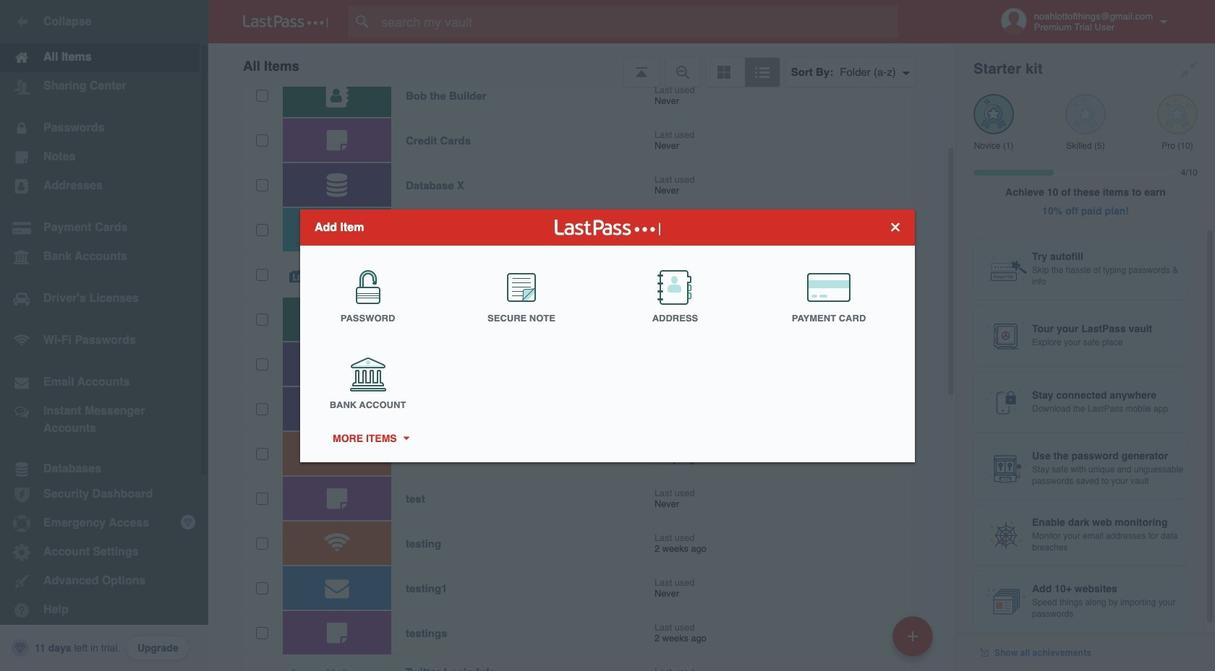 Task type: locate. For each thing, give the bounding box(es) containing it.
vault options navigation
[[208, 43, 956, 87]]

dialog
[[300, 209, 915, 463]]

lastpass image
[[243, 15, 328, 28]]



Task type: describe. For each thing, give the bounding box(es) containing it.
caret right image
[[401, 437, 411, 440]]

main navigation navigation
[[0, 0, 208, 672]]

Search search field
[[349, 6, 927, 38]]

new item image
[[908, 632, 918, 642]]

search my vault text field
[[349, 6, 927, 38]]

new item navigation
[[887, 613, 942, 672]]



Task type: vqa. For each thing, say whether or not it's contained in the screenshot.
New Item 'navigation'
yes



